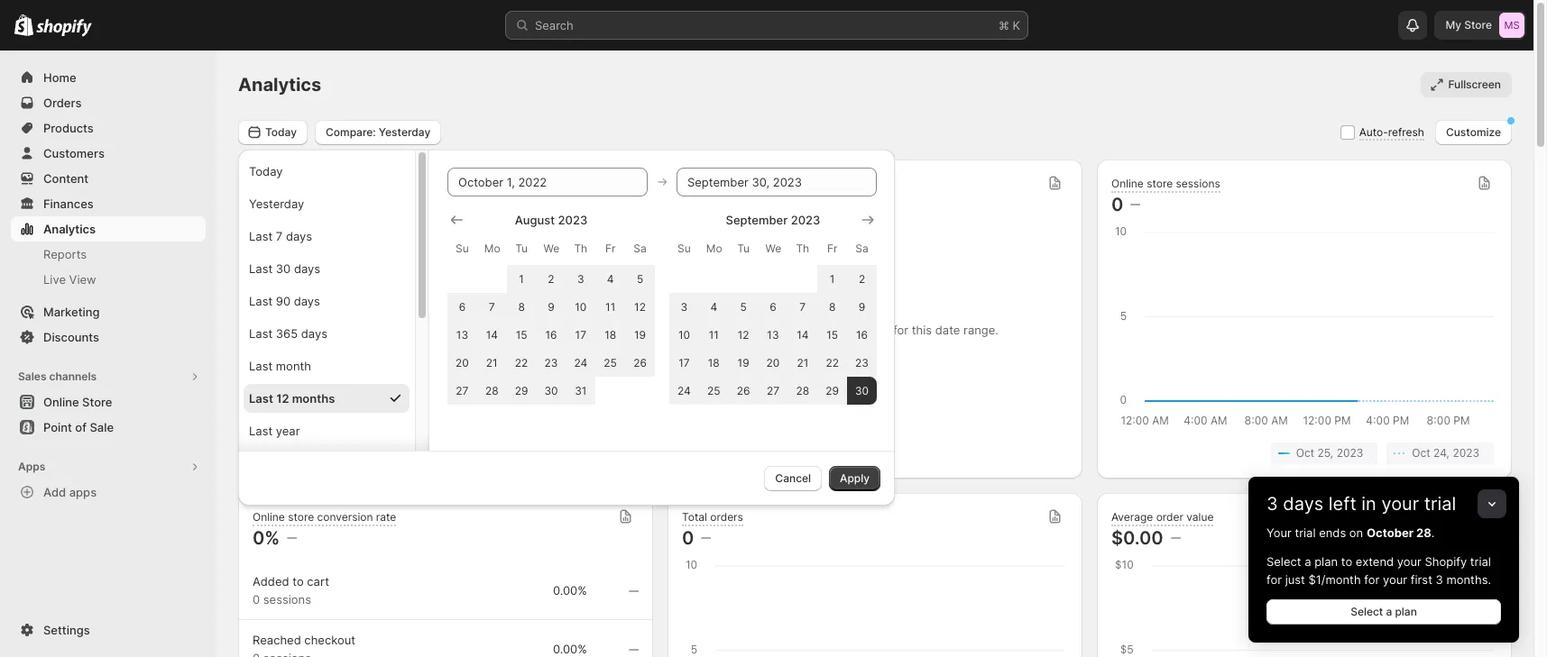 Task type: locate. For each thing, give the bounding box(es) containing it.
select up just
[[1267, 555, 1302, 569]]

1 vertical spatial store
[[288, 510, 314, 524]]

27
[[456, 384, 469, 397], [767, 384, 780, 397]]

1 25, from the left
[[459, 447, 475, 460]]

2 button down the august 2023
[[536, 265, 566, 293]]

trial up months.
[[1471, 555, 1491, 569]]

8 button down august
[[507, 293, 536, 321]]

25
[[604, 356, 617, 369], [707, 384, 721, 397]]

29 button left 31
[[507, 377, 536, 405]]

0 horizontal spatial saturday element
[[625, 232, 655, 265]]

today button
[[244, 157, 410, 185]]

1 0.00% from the top
[[553, 584, 587, 598]]

8 up data
[[829, 300, 836, 314]]

marketing link
[[11, 300, 206, 325]]

1 horizontal spatial 14 button
[[788, 321, 818, 349]]

1 sunday element from the left
[[448, 232, 477, 265]]

this
[[912, 323, 932, 337]]

friday element
[[596, 232, 625, 265], [818, 232, 847, 265]]

oct 24, 2023 button down 31
[[528, 443, 635, 465]]

1 horizontal spatial thursday element
[[788, 232, 818, 265]]

0 horizontal spatial 25,
[[459, 447, 475, 460]]

mo for august
[[484, 241, 500, 255]]

4 for left 4 'button'
[[607, 272, 614, 286]]

0 horizontal spatial 15 button
[[507, 321, 536, 349]]

0 horizontal spatial for
[[893, 323, 909, 337]]

list
[[256, 443, 635, 465], [1115, 443, 1494, 465]]

sales
[[18, 370, 46, 383]]

1 horizontal spatial 4 button
[[699, 293, 729, 321]]

sunday element
[[448, 232, 477, 265], [670, 232, 699, 265]]

0 horizontal spatial 7 button
[[477, 293, 507, 321]]

last
[[249, 229, 273, 243], [249, 261, 273, 276], [249, 294, 273, 308], [249, 326, 273, 341], [249, 359, 273, 373], [249, 391, 273, 406], [249, 424, 273, 438]]

yyyy-mm-dd text field up the august 2023
[[448, 167, 648, 196]]

su for august
[[456, 241, 469, 255]]

2 friday element from the left
[[818, 232, 847, 265]]

2 thursday element from the left
[[788, 232, 818, 265]]

30 down "found"
[[855, 384, 869, 397]]

0 down total
[[682, 528, 694, 549]]

0 horizontal spatial 20
[[456, 356, 469, 369]]

2 sunday element from the left
[[670, 232, 699, 265]]

0 for total orders
[[682, 528, 694, 549]]

today button
[[238, 120, 308, 145]]

9 up "found"
[[859, 300, 866, 314]]

1 down august
[[519, 272, 524, 286]]

2 oct 25, 2023 button from the left
[[1271, 443, 1378, 465]]

1 oct 25, 2023 button from the left
[[412, 443, 519, 465]]

we
[[544, 241, 560, 255], [766, 241, 782, 255]]

1 27 button from the left
[[448, 377, 477, 405]]

2 horizontal spatial online
[[1112, 176, 1144, 190]]

28 down was
[[796, 384, 809, 397]]

home
[[43, 70, 76, 85]]

your left 'first'
[[1383, 573, 1408, 587]]

2 oct from the left
[[553, 447, 572, 460]]

your
[[1267, 526, 1292, 540]]

$1/month
[[1309, 573, 1361, 587]]

tu for september
[[737, 241, 750, 255]]

select inside select a plan to extend your shopify trial for just $1/month for your first 3 months.
[[1267, 555, 1302, 569]]

28 button
[[477, 377, 507, 405], [788, 377, 818, 405]]

0 horizontal spatial 1
[[519, 272, 524, 286]]

1 21 from the left
[[486, 356, 498, 369]]

wednesday element
[[536, 232, 566, 265], [758, 232, 788, 265]]

12 for the left "12" button
[[634, 300, 646, 314]]

last month button
[[244, 351, 410, 380]]

2 we from the left
[[766, 241, 782, 255]]

3 last from the top
[[249, 294, 273, 308]]

last inside last 7 days button
[[249, 229, 273, 243]]

online inside dropdown button
[[253, 510, 285, 524]]

1 sa from the left
[[634, 241, 647, 255]]

a up just
[[1305, 555, 1311, 569]]

2 14 from the left
[[797, 328, 809, 342]]

1 23 from the left
[[545, 356, 558, 369]]

2 16 button from the left
[[847, 321, 877, 349]]

1 15 from the left
[[516, 328, 527, 342]]

last 7 days
[[249, 229, 312, 243]]

5 last from the top
[[249, 359, 273, 373]]

tuesday element down august
[[507, 232, 536, 265]]

today up today button
[[265, 125, 297, 139]]

7 button
[[477, 293, 507, 321], [788, 293, 818, 321]]

1 oct 24, 2023 button from the left
[[528, 443, 635, 465]]

2 29 button from the left
[[818, 377, 847, 405]]

for left the 'this'
[[893, 323, 909, 337]]

oct 24, 2023 down 31
[[553, 447, 621, 460]]

list up rate
[[256, 443, 635, 465]]

no change image
[[1131, 198, 1141, 212], [629, 643, 639, 658]]

for
[[893, 323, 909, 337], [1267, 573, 1282, 587], [1365, 573, 1380, 587]]

2 sa from the left
[[856, 241, 869, 255]]

2 22 button from the left
[[818, 349, 847, 377]]

plan for select a plan to extend your shopify trial for just $1/month for your first 3 months.
[[1315, 555, 1338, 569]]

my store
[[1446, 18, 1492, 32]]

0 horizontal spatial 9 button
[[536, 293, 566, 321]]

0 horizontal spatial 9
[[548, 300, 555, 314]]

yesterday inside button
[[249, 196, 304, 211]]

8 button
[[507, 293, 536, 321], [818, 293, 847, 321]]

grid
[[448, 211, 655, 405], [670, 211, 877, 405]]

last inside last 365 days button
[[249, 326, 273, 341]]

store
[[1465, 18, 1492, 32], [82, 395, 112, 410]]

a down select a plan to extend your shopify trial for just $1/month for your first 3 months.
[[1386, 605, 1392, 619]]

2 24, from the left
[[1434, 447, 1450, 460]]

0 vertical spatial 10
[[575, 300, 587, 314]]

month
[[276, 359, 311, 373]]

1 horizontal spatial for
[[1267, 573, 1282, 587]]

last for last year
[[249, 424, 273, 438]]

1 24, from the left
[[575, 447, 591, 460]]

8 button up data
[[818, 293, 847, 321]]

thursday element for september 2023
[[788, 232, 818, 265]]

0 horizontal spatial 28 button
[[477, 377, 507, 405]]

1 horizontal spatial 24 button
[[670, 377, 699, 405]]

last inside the "last year" button
[[249, 424, 273, 438]]

0 horizontal spatial su
[[456, 241, 469, 255]]

2 monday element from the left
[[699, 232, 729, 265]]

1 horizontal spatial 19
[[738, 356, 749, 369]]

1 horizontal spatial 23 button
[[847, 349, 877, 377]]

26 for the leftmost 26 button
[[634, 356, 647, 369]]

home link
[[11, 65, 206, 90]]

thursday element for august 2023
[[566, 232, 596, 265]]

1 horizontal spatial friday element
[[818, 232, 847, 265]]

24, down 31
[[575, 447, 591, 460]]

2 tu from the left
[[737, 241, 750, 255]]

we for september
[[766, 241, 782, 255]]

online store
[[43, 395, 112, 410]]

yyyy-mm-dd text field up september 2023
[[677, 167, 877, 196]]

online store link
[[11, 390, 206, 415]]

your up 'first'
[[1397, 555, 1422, 569]]

cancel button
[[765, 466, 822, 491]]

1 29 button from the left
[[507, 377, 536, 405]]

store right my
[[1465, 18, 1492, 32]]

2 horizontal spatial 12
[[738, 328, 749, 342]]

10 button left there
[[670, 321, 699, 349]]

21 for first 21 button from the right
[[797, 356, 809, 369]]

0 horizontal spatial 29
[[515, 384, 528, 397]]

22 button down data
[[818, 349, 847, 377]]

store inside "dropdown button"
[[1147, 176, 1173, 190]]

1 vertical spatial your
[[1397, 555, 1422, 569]]

8 for 1st '8' button from the right
[[829, 300, 836, 314]]

1 29 from the left
[[515, 384, 528, 397]]

2 1 button from the left
[[818, 265, 847, 293]]

0 horizontal spatial 16
[[545, 328, 557, 342]]

wednesday element down the august 2023
[[536, 232, 566, 265]]

2 tuesday element from the left
[[729, 232, 758, 265]]

3
[[577, 272, 584, 286], [681, 300, 688, 314], [1267, 494, 1278, 515], [1436, 573, 1443, 587]]

store for online store
[[82, 395, 112, 410]]

0 horizontal spatial a
[[1305, 555, 1311, 569]]

3 button
[[566, 265, 596, 293], [670, 293, 699, 321]]

7 last from the top
[[249, 424, 273, 438]]

no change image for $0.00
[[1171, 531, 1181, 546]]

days up last 30 days
[[286, 229, 312, 243]]

oct 24, 2023 button up 3 days left in your trial 'dropdown button'
[[1387, 443, 1494, 465]]

YYYY-MM-DD text field
[[448, 167, 648, 196], [677, 167, 877, 196]]

1 horizontal spatial yesterday
[[379, 125, 431, 139]]

2 up "found"
[[859, 272, 865, 286]]

$0.00
[[253, 194, 305, 216], [1112, 528, 1164, 549]]

1 thursday element from the left
[[566, 232, 596, 265]]

thursday element
[[566, 232, 596, 265], [788, 232, 818, 265]]

0 horizontal spatial sunday element
[[448, 232, 477, 265]]

2 25, from the left
[[1318, 447, 1334, 460]]

1 horizontal spatial 4
[[710, 300, 717, 314]]

1 button up data
[[818, 265, 847, 293]]

0.00% for added to cart
[[553, 584, 587, 598]]

analytics up today dropdown button
[[238, 74, 322, 96]]

finances
[[43, 197, 94, 211]]

for left just
[[1267, 573, 1282, 587]]

14
[[486, 328, 498, 342], [797, 328, 809, 342]]

0 horizontal spatial 30 button
[[536, 377, 566, 405]]

1 horizontal spatial 7 button
[[788, 293, 818, 321]]

1 15 button from the left
[[507, 321, 536, 349]]

store
[[1147, 176, 1173, 190], [288, 510, 314, 524]]

25, for oct 24, 2023 button related to 1st list from right
[[1318, 447, 1334, 460]]

store inside dropdown button
[[288, 510, 314, 524]]

1 oct 24, 2023 from the left
[[553, 447, 621, 460]]

1 friday element from the left
[[596, 232, 625, 265]]

15 button
[[507, 321, 536, 349], [818, 321, 847, 349]]

1 horizontal spatial oct 25, 2023 button
[[1271, 443, 1378, 465]]

19 for the rightmost 19 button
[[738, 356, 749, 369]]

2 oct 24, 2023 from the left
[[1412, 447, 1480, 460]]

1 vertical spatial 25
[[707, 384, 721, 397]]

1 horizontal spatial 15
[[827, 328, 838, 342]]

1 saturday element from the left
[[625, 232, 655, 265]]

store for my store
[[1465, 18, 1492, 32]]

your up october
[[1382, 494, 1419, 515]]

0 down online store sessions "dropdown button"
[[1112, 194, 1124, 216]]

last for last 12 months
[[249, 391, 273, 406]]

reports link
[[11, 242, 206, 267]]

11 for rightmost 11 button
[[709, 328, 719, 342]]

0 vertical spatial 5
[[637, 272, 643, 286]]

yesterday
[[379, 125, 431, 139], [249, 196, 304, 211]]

0 horizontal spatial 5
[[637, 272, 643, 286]]

30 button
[[536, 377, 566, 405], [847, 377, 877, 405]]

25,
[[459, 447, 475, 460], [1318, 447, 1334, 460]]

shopify image
[[14, 14, 34, 36], [36, 19, 92, 37]]

we down september 2023
[[766, 241, 782, 255]]

1 1 from the left
[[519, 272, 524, 286]]

1 23 button from the left
[[536, 349, 566, 377]]

live view link
[[11, 267, 206, 292]]

16 button right "no"
[[847, 321, 877, 349]]

1 horizontal spatial oct 24, 2023 button
[[1387, 443, 1494, 465]]

2 saturday element from the left
[[847, 232, 877, 265]]

0 horizontal spatial 26
[[634, 356, 647, 369]]

added to cart 0 sessions
[[253, 575, 329, 607]]

last left year at the left
[[249, 424, 273, 438]]

0 horizontal spatial 2
[[548, 272, 555, 286]]

1 28 button from the left
[[477, 377, 507, 405]]

2 20 button from the left
[[758, 349, 788, 377]]

customize button
[[1435, 120, 1512, 145]]

settings
[[43, 623, 90, 638]]

2 button up "found"
[[847, 265, 877, 293]]

0 horizontal spatial 30
[[276, 261, 291, 276]]

9 button up "found"
[[847, 293, 877, 321]]

0 horizontal spatial 21
[[486, 356, 498, 369]]

today inside today dropdown button
[[265, 125, 297, 139]]

0 down added
[[253, 593, 260, 607]]

2 27 button from the left
[[758, 377, 788, 405]]

days for last 90 days
[[294, 294, 320, 308]]

days right 365
[[301, 326, 327, 341]]

1 su from the left
[[456, 241, 469, 255]]

1 tu from the left
[[515, 241, 528, 255]]

select down select a plan to extend your shopify trial for just $1/month for your first 3 months.
[[1351, 605, 1383, 619]]

29 button down data
[[818, 377, 847, 405]]

customize
[[1446, 125, 1501, 139]]

1 we from the left
[[544, 241, 560, 255]]

select for select a plan
[[1351, 605, 1383, 619]]

on
[[1350, 526, 1364, 540]]

search
[[535, 18, 574, 32]]

0 horizontal spatial 16 button
[[536, 321, 566, 349]]

last inside last 30 days 'button'
[[249, 261, 273, 276]]

2 for 1st 2 button from right
[[859, 272, 865, 286]]

1 grid from the left
[[448, 211, 655, 405]]

1 horizontal spatial oct 24, 2023
[[1412, 447, 1480, 460]]

store for 0
[[1147, 176, 1173, 190]]

1 16 button from the left
[[536, 321, 566, 349]]

1 20 button from the left
[[448, 349, 477, 377]]

tuesday element down september on the top of page
[[729, 232, 758, 265]]

0 horizontal spatial 18
[[605, 328, 616, 342]]

1 last from the top
[[249, 229, 273, 243]]

$0.00 down average
[[1112, 528, 1164, 549]]

2 8 from the left
[[829, 300, 836, 314]]

24, for first list's oct 24, 2023 button
[[575, 447, 591, 460]]

16
[[545, 328, 557, 342], [856, 328, 868, 342]]

2 th from the left
[[796, 241, 810, 255]]

2 horizontal spatial for
[[1365, 573, 1380, 587]]

oct
[[437, 447, 456, 460], [553, 447, 572, 460], [1296, 447, 1315, 460], [1412, 447, 1431, 460]]

2 vertical spatial 0
[[253, 593, 260, 607]]

1 22 from the left
[[515, 356, 528, 369]]

2 mo from the left
[[706, 241, 722, 255]]

yesterday right compare: at top left
[[379, 125, 431, 139]]

1 vertical spatial 0
[[682, 528, 694, 549]]

fr for september 2023
[[827, 241, 838, 255]]

th for september 2023
[[796, 241, 810, 255]]

6 last from the top
[[249, 391, 273, 406]]

2 last from the top
[[249, 261, 273, 276]]

1 mo from the left
[[484, 241, 500, 255]]

7
[[276, 229, 283, 243], [489, 300, 495, 314], [800, 300, 806, 314]]

discounts link
[[11, 325, 206, 350]]

⌘ k
[[999, 18, 1020, 32]]

11 button
[[596, 293, 625, 321], [699, 321, 729, 349]]

1 vertical spatial yesterday
[[249, 196, 304, 211]]

2 button
[[536, 265, 566, 293], [847, 265, 877, 293]]

last 7 days button
[[244, 222, 410, 250]]

no change image
[[287, 531, 297, 546], [701, 531, 711, 546], [1171, 531, 1181, 546], [629, 585, 639, 599]]

0 horizontal spatial we
[[544, 241, 560, 255]]

25, for first list's oct 24, 2023 button
[[459, 447, 475, 460]]

0 horizontal spatial to
[[293, 575, 304, 589]]

0 horizontal spatial plan
[[1315, 555, 1338, 569]]

1 horizontal spatial tuesday element
[[729, 232, 758, 265]]

1 horizontal spatial 2
[[859, 272, 865, 286]]

grid containing september
[[670, 211, 877, 405]]

orders link
[[11, 90, 206, 115]]

th down september 2023
[[796, 241, 810, 255]]

0 horizontal spatial sessions
[[263, 593, 311, 607]]

23 for first 23 button from the left
[[545, 356, 558, 369]]

channels
[[49, 370, 97, 383]]

26 button down there
[[729, 377, 758, 405]]

1 horizontal spatial 5
[[740, 300, 747, 314]]

store inside button
[[82, 395, 112, 410]]

plan inside select a plan to extend your shopify trial for just $1/month for your first 3 months.
[[1315, 555, 1338, 569]]

1 horizontal spatial 16
[[856, 328, 868, 342]]

0 vertical spatial today
[[265, 125, 297, 139]]

last for last 7 days
[[249, 229, 273, 243]]

2 vertical spatial your
[[1383, 573, 1408, 587]]

last inside button
[[249, 359, 273, 373]]

days for last 30 days
[[294, 261, 320, 276]]

19
[[634, 328, 646, 342], [738, 356, 749, 369]]

0 horizontal spatial wednesday element
[[536, 232, 566, 265]]

0 horizontal spatial 22 button
[[507, 349, 536, 377]]

of
[[75, 420, 87, 435]]

monday element for august
[[477, 232, 507, 265]]

30 button down "found"
[[847, 377, 877, 405]]

10 up 31
[[575, 300, 587, 314]]

saturday element for august 2023
[[625, 232, 655, 265]]

oct 24, 2023 for first list's oct 24, 2023 button
[[553, 447, 621, 460]]

1 horizontal spatial grid
[[670, 211, 877, 405]]

to up $1/month
[[1341, 555, 1353, 569]]

8 down august
[[518, 300, 525, 314]]

24, for oct 24, 2023 button related to 1st list from right
[[1434, 447, 1450, 460]]

29 down data
[[826, 384, 839, 397]]

1 16 from the left
[[545, 328, 557, 342]]

wednesday element down september 2023
[[758, 232, 788, 265]]

9 button
[[536, 293, 566, 321], [847, 293, 877, 321]]

1 vertical spatial today
[[249, 164, 283, 178]]

saturday element
[[625, 232, 655, 265], [847, 232, 877, 265]]

2 21 from the left
[[797, 356, 809, 369]]

online inside "dropdown button"
[[1112, 176, 1144, 190]]

1 horizontal spatial 15 button
[[818, 321, 847, 349]]

2 vertical spatial 12
[[276, 391, 289, 406]]

2 2 from the left
[[859, 272, 865, 286]]

thursday element down the august 2023
[[566, 232, 596, 265]]

2 16 from the left
[[856, 328, 868, 342]]

28 button down was
[[788, 377, 818, 405]]

last up last 30 days
[[249, 229, 273, 243]]

1 8 from the left
[[518, 300, 525, 314]]

28 left 31
[[485, 384, 499, 397]]

1 horizontal spatial analytics
[[238, 74, 322, 96]]

sessions inside added to cart 0 sessions
[[263, 593, 311, 607]]

days right 90
[[294, 294, 320, 308]]

oct 24, 2023 up 3 days left in your trial 'dropdown button'
[[1412, 447, 1480, 460]]

last up last year
[[249, 391, 273, 406]]

1 wednesday element from the left
[[536, 232, 566, 265]]

1 vertical spatial online
[[43, 395, 79, 410]]

1 horizontal spatial 29 button
[[818, 377, 847, 405]]

22
[[515, 356, 528, 369], [826, 356, 839, 369]]

27 for second 27 button from the right
[[456, 384, 469, 397]]

su
[[456, 241, 469, 255], [678, 241, 691, 255]]

20
[[456, 356, 469, 369], [767, 356, 780, 369]]

compare:
[[326, 125, 376, 139]]

0 horizontal spatial mo
[[484, 241, 500, 255]]

30 button left 31
[[536, 377, 566, 405]]

0 horizontal spatial 11
[[605, 300, 616, 314]]

24 button
[[566, 349, 596, 377], [670, 377, 699, 405]]

tu down august
[[515, 241, 528, 255]]

monday element
[[477, 232, 507, 265], [699, 232, 729, 265]]

2 2 button from the left
[[847, 265, 877, 293]]

today inside today button
[[249, 164, 283, 178]]

last inside 'button'
[[249, 294, 273, 308]]

11 button up 31 button
[[596, 293, 625, 321]]

2 oct 25, 2023 from the left
[[1296, 447, 1364, 460]]

no change image for 0
[[701, 531, 711, 546]]

add
[[43, 485, 66, 500]]

22 for 2nd 22 button from the left
[[826, 356, 839, 369]]

we down the august 2023
[[544, 241, 560, 255]]

wednesday element for august
[[536, 232, 566, 265]]

0 horizontal spatial 21 button
[[477, 349, 507, 377]]

15
[[516, 328, 527, 342], [827, 328, 838, 342]]

0 vertical spatial plan
[[1315, 555, 1338, 569]]

30 up 90
[[276, 261, 291, 276]]

28 button left 31
[[477, 377, 507, 405]]

trial up .
[[1425, 494, 1457, 515]]

yesterday button
[[244, 189, 410, 218]]

2 vertical spatial trial
[[1471, 555, 1491, 569]]

last left month
[[249, 359, 273, 373]]

store up sale
[[82, 395, 112, 410]]

14 for 2nd 14 button
[[797, 328, 809, 342]]

30 left 31
[[544, 384, 558, 397]]

2 wednesday element from the left
[[758, 232, 788, 265]]

plan down 'first'
[[1395, 605, 1417, 619]]

sales channels button
[[11, 365, 206, 390]]

last for last 365 days
[[249, 326, 273, 341]]

0 horizontal spatial store
[[288, 510, 314, 524]]

th
[[574, 241, 588, 255], [796, 241, 810, 255]]

1 horizontal spatial 8
[[829, 300, 836, 314]]

$0.00 up "last 7 days" in the left top of the page
[[253, 194, 305, 216]]

average order value button
[[1112, 510, 1214, 526]]

1 fr from the left
[[605, 241, 616, 255]]

months
[[292, 391, 335, 406]]

9 button down the august 2023
[[536, 293, 566, 321]]

24, up 3 days left in your trial 'dropdown button'
[[1434, 447, 1450, 460]]

tuesday element
[[507, 232, 536, 265], [729, 232, 758, 265]]

th down the august 2023
[[574, 241, 588, 255]]

28 right october
[[1417, 526, 1432, 540]]

a inside select a plan to extend your shopify trial for just $1/month for your first 3 months.
[[1305, 555, 1311, 569]]

22 button left 31 button
[[507, 349, 536, 377]]

1 13 from the left
[[456, 328, 468, 342]]

1 vertical spatial trial
[[1295, 526, 1316, 540]]

1 yyyy-mm-dd text field from the left
[[448, 167, 648, 196]]

to left cart
[[293, 575, 304, 589]]

11 button left there
[[699, 321, 729, 349]]

last inside 'last 12 months' button
[[249, 391, 273, 406]]

trial right your
[[1295, 526, 1316, 540]]

2 down the august 2023
[[548, 272, 555, 286]]

28 inside 3 days left in your trial element
[[1417, 526, 1432, 540]]

1 horizontal spatial 23
[[855, 356, 869, 369]]

0 vertical spatial 19
[[634, 328, 646, 342]]

thursday element down september 2023
[[788, 232, 818, 265]]

1 button down august
[[507, 265, 536, 293]]

in
[[1362, 494, 1377, 515]]

1 vertical spatial 4
[[710, 300, 717, 314]]

1 horizontal spatial wednesday element
[[758, 232, 788, 265]]

days up your
[[1283, 494, 1324, 515]]

auto-refresh
[[1359, 125, 1425, 139]]

analytics down finances
[[43, 222, 96, 236]]

10 button up 31
[[566, 293, 596, 321]]

last left 365
[[249, 326, 273, 341]]

last down "last 7 days" in the left top of the page
[[249, 261, 273, 276]]

online
[[1112, 176, 1144, 190], [43, 395, 79, 410], [253, 510, 285, 524]]

today down today dropdown button
[[249, 164, 283, 178]]

live
[[43, 272, 66, 287]]

2 23 from the left
[[855, 356, 869, 369]]

1 horizontal spatial list
[[1115, 443, 1494, 465]]

12 inside button
[[276, 391, 289, 406]]

1 horizontal spatial a
[[1386, 605, 1392, 619]]

list up the "left"
[[1115, 443, 1494, 465]]

2 grid from the left
[[670, 211, 877, 405]]

2 horizontal spatial 7
[[800, 300, 806, 314]]

apply button
[[829, 466, 881, 491]]

oct 24, 2023 for oct 24, 2023 button related to 1st list from right
[[1412, 447, 1480, 460]]

2 22 from the left
[[826, 356, 839, 369]]

1 horizontal spatial 25
[[707, 384, 721, 397]]

to
[[1341, 555, 1353, 569], [293, 575, 304, 589]]

a
[[1305, 555, 1311, 569], [1386, 605, 1392, 619]]

0 horizontal spatial 1 button
[[507, 265, 536, 293]]

0 horizontal spatial oct 24, 2023 button
[[528, 443, 635, 465]]

9 down the august 2023
[[548, 300, 555, 314]]

oct 25, 2023 button for oct 24, 2023 button related to 1st list from right
[[1271, 443, 1378, 465]]

9
[[548, 300, 555, 314], [859, 300, 866, 314]]

plan up $1/month
[[1315, 555, 1338, 569]]

1 up data
[[830, 272, 835, 286]]

10 left there
[[678, 328, 690, 342]]

1 horizontal spatial 11 button
[[699, 321, 729, 349]]

0 horizontal spatial 17
[[575, 328, 587, 342]]

1 horizontal spatial 24,
[[1434, 447, 1450, 460]]

point
[[43, 420, 72, 435]]

2 0.00% from the top
[[553, 642, 587, 657]]

1 2 from the left
[[548, 272, 555, 286]]

days up the last 90 days 'button'
[[294, 261, 320, 276]]

1 22 button from the left
[[507, 349, 536, 377]]

23
[[545, 356, 558, 369], [855, 356, 869, 369]]

29 left 31
[[515, 384, 528, 397]]

31 button
[[566, 377, 596, 405]]

0 vertical spatial analytics
[[238, 74, 322, 96]]

2 horizontal spatial trial
[[1471, 555, 1491, 569]]

3 days left in your trial element
[[1249, 524, 1519, 643]]

0 horizontal spatial 23
[[545, 356, 558, 369]]

1 horizontal spatial tu
[[737, 241, 750, 255]]



Task type: describe. For each thing, give the bounding box(es) containing it.
your inside 'dropdown button'
[[1382, 494, 1419, 515]]

0 horizontal spatial shopify image
[[14, 14, 34, 36]]

customers link
[[11, 141, 206, 166]]

0 for online store sessions
[[1112, 194, 1124, 216]]

22 for first 22 button
[[515, 356, 528, 369]]

checkout
[[304, 633, 355, 648]]

1 13 button from the left
[[448, 321, 477, 349]]

2 horizontal spatial 30
[[855, 384, 869, 397]]

last year
[[249, 424, 300, 438]]

1 horizontal spatial 17 button
[[670, 349, 699, 377]]

14 for 1st 14 button
[[486, 328, 498, 342]]

1 oct from the left
[[437, 447, 456, 460]]

1 horizontal spatial 18 button
[[699, 349, 729, 377]]

wednesday element for september
[[758, 232, 788, 265]]

2 9 from the left
[[859, 300, 866, 314]]

sa for september 2023
[[856, 241, 869, 255]]

1 7 button from the left
[[477, 293, 507, 321]]

select a plan
[[1351, 605, 1417, 619]]

0 horizontal spatial 28
[[485, 384, 499, 397]]

1 9 from the left
[[548, 300, 555, 314]]

1 2 button from the left
[[536, 265, 566, 293]]

monday element for september
[[699, 232, 729, 265]]

1 6 from the left
[[459, 300, 466, 314]]

sessions inside "dropdown button"
[[1176, 176, 1221, 190]]

sunday element for august 2023
[[448, 232, 477, 265]]

1 horizontal spatial 28
[[796, 384, 809, 397]]

add apps button
[[11, 480, 206, 505]]

k
[[1013, 18, 1020, 32]]

was
[[787, 323, 810, 337]]

trial inside 'dropdown button'
[[1425, 494, 1457, 515]]

oct 25, 2023 for oct 24, 2023 button related to 1st list from right
[[1296, 447, 1364, 460]]

october
[[1367, 526, 1414, 540]]

to inside added to cart 0 sessions
[[293, 575, 304, 589]]

13 for second 13 button
[[767, 328, 779, 342]]

cart
[[307, 575, 329, 589]]

1 horizontal spatial no change image
[[1131, 198, 1141, 212]]

orders
[[710, 510, 743, 524]]

products link
[[11, 115, 206, 141]]

online store sessions button
[[1112, 176, 1221, 193]]

range.
[[964, 323, 999, 337]]

1 vertical spatial 24
[[678, 384, 691, 397]]

value
[[1187, 510, 1214, 524]]

average
[[1112, 510, 1153, 524]]

1 vertical spatial no change image
[[629, 643, 639, 658]]

17 for the left the '17' button
[[575, 328, 587, 342]]

2 14 button from the left
[[788, 321, 818, 349]]

0 inside added to cart 0 sessions
[[253, 593, 260, 607]]

there was no data found for this date range.
[[752, 323, 999, 337]]

online for 0%
[[253, 510, 285, 524]]

last 365 days button
[[244, 319, 410, 348]]

0.00% for reached checkout
[[553, 642, 587, 657]]

online store conversion rate
[[253, 510, 396, 524]]

cancel
[[775, 471, 811, 485]]

reports
[[43, 247, 87, 262]]

2 yyyy-mm-dd text field from the left
[[677, 167, 877, 196]]

1 30 button from the left
[[536, 377, 566, 405]]

days for last 365 days
[[301, 326, 327, 341]]

1 horizontal spatial 12 button
[[729, 321, 758, 349]]

2 30 button from the left
[[847, 377, 877, 405]]

tuesday element for august
[[507, 232, 536, 265]]

analytics link
[[11, 217, 206, 242]]

3 oct from the left
[[1296, 447, 1315, 460]]

last year button
[[244, 416, 410, 445]]

2 6 from the left
[[770, 300, 777, 314]]

reached checkout
[[253, 633, 355, 648]]

1 9 button from the left
[[536, 293, 566, 321]]

0 horizontal spatial 10 button
[[566, 293, 596, 321]]

365
[[276, 326, 298, 341]]

there
[[752, 323, 784, 337]]

online for 0
[[1112, 176, 1144, 190]]

mo for september
[[706, 241, 722, 255]]

content link
[[11, 166, 206, 191]]

left
[[1329, 494, 1357, 515]]

1 21 button from the left
[[477, 349, 507, 377]]

auto-
[[1359, 125, 1388, 139]]

2 15 from the left
[[827, 328, 838, 342]]

4 oct from the left
[[1412, 447, 1431, 460]]

0%
[[253, 528, 280, 549]]

settings link
[[11, 618, 206, 643]]

2 29 from the left
[[826, 384, 839, 397]]

found
[[858, 323, 890, 337]]

27 for 2nd 27 button from the left
[[767, 384, 780, 397]]

21 for second 21 button from the right
[[486, 356, 498, 369]]

0 horizontal spatial 11 button
[[596, 293, 625, 321]]

select a plan link
[[1267, 600, 1501, 625]]

reached
[[253, 633, 301, 648]]

2 list from the left
[[1115, 443, 1494, 465]]

sale
[[90, 420, 114, 435]]

last for last month
[[249, 359, 273, 373]]

2 21 button from the left
[[788, 349, 818, 377]]

online store sessions
[[1112, 176, 1221, 190]]

point of sale button
[[0, 415, 217, 440]]

30 inside 'button'
[[276, 261, 291, 276]]

compare: yesterday
[[326, 125, 431, 139]]

1 8 button from the left
[[507, 293, 536, 321]]

no change image for 0%
[[287, 531, 297, 546]]

20 for 1st 20 button from the right
[[767, 356, 780, 369]]

online inside button
[[43, 395, 79, 410]]

sunday element for september 2023
[[670, 232, 699, 265]]

oct 25, 2023 button for first list's oct 24, 2023 button
[[412, 443, 519, 465]]

4 for 4 'button' to the right
[[710, 300, 717, 314]]

1 6 button from the left
[[448, 293, 477, 321]]

total
[[682, 510, 707, 524]]

oct 25, 2023 for first list's oct 24, 2023 button
[[437, 447, 505, 460]]

0 horizontal spatial 18 button
[[596, 321, 625, 349]]

0 horizontal spatial 17 button
[[566, 321, 596, 349]]

3 inside 3 days left in your trial 'dropdown button'
[[1267, 494, 1278, 515]]

oct 24, 2023 button for first list
[[528, 443, 635, 465]]

11 for left 11 button
[[605, 300, 616, 314]]

first
[[1411, 573, 1433, 587]]

friday element for august 2023
[[596, 232, 625, 265]]

0 horizontal spatial 5 button
[[625, 265, 655, 293]]

1 horizontal spatial 26 button
[[729, 377, 758, 405]]

online store conversion rate button
[[253, 510, 396, 526]]

0 horizontal spatial 19 button
[[625, 321, 655, 349]]

average order value
[[1112, 510, 1214, 524]]

last for last 30 days
[[249, 261, 273, 276]]

0 horizontal spatial 24 button
[[566, 349, 596, 377]]

1 horizontal spatial 19 button
[[729, 349, 758, 377]]

1 vertical spatial 10
[[678, 328, 690, 342]]

2 for second 2 button from the right
[[548, 272, 555, 286]]

there was no data found for this date range. button
[[668, 160, 1083, 479]]

2 1 from the left
[[830, 272, 835, 286]]

grid containing august
[[448, 211, 655, 405]]

last 90 days
[[249, 294, 320, 308]]

last month
[[249, 359, 311, 373]]

2 9 button from the left
[[847, 293, 877, 321]]

2 7 button from the left
[[788, 293, 818, 321]]

select for select a plan to extend your shopify trial for just $1/month for your first 3 months.
[[1267, 555, 1302, 569]]

th for august 2023
[[574, 241, 588, 255]]

0 horizontal spatial 10
[[575, 300, 587, 314]]

added
[[253, 575, 289, 589]]

17 for the '17' button to the right
[[679, 356, 690, 369]]

26 for 26 button to the right
[[737, 384, 750, 397]]

trial inside select a plan to extend your shopify trial for just $1/month for your first 3 months.
[[1471, 555, 1491, 569]]

year
[[276, 424, 300, 438]]

1 horizontal spatial 3 button
[[670, 293, 699, 321]]

1 horizontal spatial 10 button
[[670, 321, 699, 349]]

total orders button
[[682, 510, 743, 526]]

7 for 2nd the 7 button from right
[[489, 300, 495, 314]]

13 for 1st 13 button from left
[[456, 328, 468, 342]]

2 28 button from the left
[[788, 377, 818, 405]]

fullscreen
[[1449, 78, 1501, 91]]

last 365 days
[[249, 326, 327, 341]]

apply
[[840, 471, 870, 485]]

a for select a plan to extend your shopify trial for just $1/month for your first 3 months.
[[1305, 555, 1311, 569]]

days inside 'dropdown button'
[[1283, 494, 1324, 515]]

months.
[[1447, 573, 1492, 587]]

last 30 days
[[249, 261, 320, 276]]

last 30 days button
[[244, 254, 410, 283]]

7 for first the 7 button from the right
[[800, 300, 806, 314]]

select a plan to extend your shopify trial for just $1/month for your first 3 months.
[[1267, 555, 1492, 587]]

last 90 days button
[[244, 286, 410, 315]]

saturday element for september 2023
[[847, 232, 877, 265]]

⌘
[[999, 18, 1010, 32]]

fr for august 2023
[[605, 241, 616, 255]]

0 horizontal spatial 7
[[276, 229, 283, 243]]

refresh
[[1388, 125, 1425, 139]]

just
[[1285, 573, 1305, 587]]

tu for august
[[515, 241, 528, 255]]

sa for august 2023
[[634, 241, 647, 255]]

last for last 90 days
[[249, 294, 273, 308]]

friday element for september 2023
[[818, 232, 847, 265]]

rate
[[376, 510, 396, 524]]

1 horizontal spatial 5 button
[[729, 293, 758, 321]]

8 for first '8' button from the left
[[518, 300, 525, 314]]

last 12 months
[[249, 391, 335, 406]]

2 6 button from the left
[[758, 293, 788, 321]]

your trial ends on october 28 .
[[1267, 526, 1435, 540]]

1 horizontal spatial shopify image
[[36, 19, 92, 37]]

0 horizontal spatial 3 button
[[566, 265, 596, 293]]

tuesday element for september
[[729, 232, 758, 265]]

12 for the right "12" button
[[738, 328, 749, 342]]

extend
[[1356, 555, 1394, 569]]

apps
[[69, 485, 97, 500]]

0 horizontal spatial 26 button
[[625, 349, 655, 377]]

0 horizontal spatial 25
[[604, 356, 617, 369]]

oct 24, 2023 button for 1st list from right
[[1387, 443, 1494, 465]]

0 horizontal spatial trial
[[1295, 526, 1316, 540]]

a for select a plan
[[1386, 605, 1392, 619]]

products
[[43, 121, 94, 135]]

2 13 button from the left
[[758, 321, 788, 349]]

1 horizontal spatial 18
[[708, 356, 720, 369]]

2 23 button from the left
[[847, 349, 877, 377]]

plan for select a plan
[[1395, 605, 1417, 619]]

0 horizontal spatial $0.00
[[253, 194, 305, 216]]

to inside select a plan to extend your shopify trial for just $1/month for your first 3 months.
[[1341, 555, 1353, 569]]

august 2023
[[515, 212, 588, 227]]

orders
[[43, 96, 82, 110]]

1 horizontal spatial 30
[[544, 384, 558, 397]]

august
[[515, 212, 555, 227]]

31
[[575, 384, 587, 397]]

september 2023
[[726, 212, 821, 227]]

0 vertical spatial 24
[[574, 356, 588, 369]]

days for last 7 days
[[286, 229, 312, 243]]

yesterday inside dropdown button
[[379, 125, 431, 139]]

compare: yesterday button
[[315, 120, 441, 145]]

finances link
[[11, 191, 206, 217]]

1 14 button from the left
[[477, 321, 507, 349]]

0 horizontal spatial 12 button
[[625, 293, 655, 321]]

1 horizontal spatial 25 button
[[699, 377, 729, 405]]

no
[[813, 323, 827, 337]]

3 inside select a plan to extend your shopify trial for just $1/month for your first 3 months.
[[1436, 573, 1443, 587]]

2 8 button from the left
[[818, 293, 847, 321]]

0 vertical spatial 18
[[605, 328, 616, 342]]

20 for second 20 button from right
[[456, 356, 469, 369]]

order
[[1156, 510, 1184, 524]]

we for august
[[544, 241, 560, 255]]

1 vertical spatial $0.00
[[1112, 528, 1164, 549]]

1 1 button from the left
[[507, 265, 536, 293]]

23 for second 23 button from the left
[[855, 356, 869, 369]]

su for september
[[678, 241, 691, 255]]

1 list from the left
[[256, 443, 635, 465]]

analytics inside 'link'
[[43, 222, 96, 236]]

fullscreen button
[[1421, 72, 1512, 97]]

store for 0%
[[288, 510, 314, 524]]

live view
[[43, 272, 96, 287]]

last 12 months button
[[244, 384, 410, 413]]

my store image
[[1500, 13, 1525, 38]]

0 horizontal spatial 25 button
[[596, 349, 625, 377]]

0 horizontal spatial 4 button
[[596, 265, 625, 293]]

19 for the left 19 button
[[634, 328, 646, 342]]

for inside button
[[893, 323, 909, 337]]

total orders
[[682, 510, 743, 524]]

apps button
[[11, 455, 206, 480]]

2 15 button from the left
[[818, 321, 847, 349]]

september
[[726, 212, 788, 227]]



Task type: vqa. For each thing, say whether or not it's contained in the screenshot.


